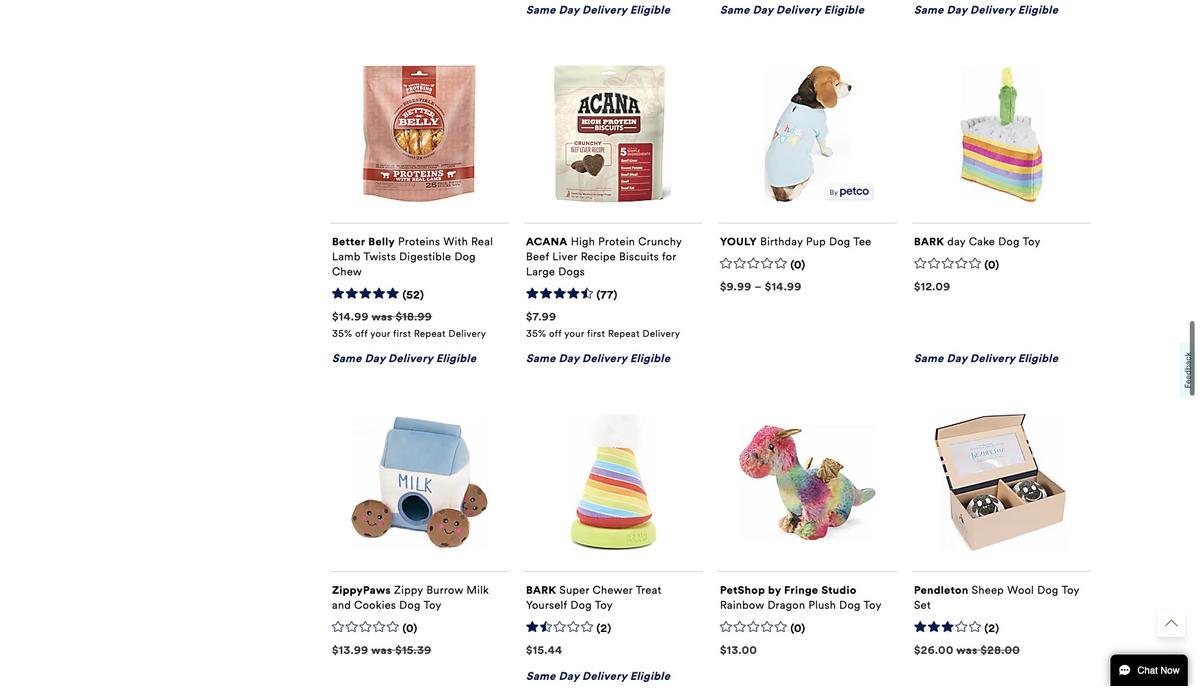 Task type: vqa. For each thing, say whether or not it's contained in the screenshot.
by
yes



Task type: describe. For each thing, give the bounding box(es) containing it.
styled arrow button link
[[1158, 610, 1185, 638]]

tee
[[853, 233, 872, 246]]

lamb
[[332, 248, 361, 261]]

zippypaws
[[332, 583, 391, 596]]

–
[[755, 278, 762, 291]]

dog inside sheep wool dog toy set
[[1037, 583, 1059, 596]]

was for $26.00
[[956, 643, 978, 656]]

repeat inside $14.99 was $18.99 35% off your first repeat delivery
[[414, 326, 446, 338]]

by
[[768, 583, 781, 596]]

$26.00
[[914, 643, 954, 656]]

toy inside sheep wool dog toy set
[[1062, 583, 1079, 596]]

toy right the "cake"
[[1023, 233, 1041, 246]]

super chewer treat yourself dog toy
[[526, 583, 662, 611]]

2 reviews element for super
[[596, 621, 612, 635]]

from $9.99 up to $14.99 element
[[720, 278, 802, 291]]

sheep
[[972, 583, 1004, 596]]

super
[[559, 583, 589, 596]]

rainbow
[[720, 598, 764, 611]]

$13.99
[[332, 643, 368, 656]]

high
[[571, 233, 595, 246]]

$26.00 was $28.00
[[914, 643, 1020, 656]]

crunchy
[[638, 233, 682, 246]]

and
[[332, 598, 351, 611]]

wool
[[1007, 583, 1034, 596]]

off inside $14.99 was $18.99 35% off your first repeat delivery
[[355, 326, 368, 338]]

35% inside '$7.99 35% off your first repeat delivery'
[[526, 326, 546, 338]]

dog inside super chewer treat yourself dog toy
[[570, 598, 592, 611]]

3 same day delivery eligible link from the left
[[912, 0, 1091, 16]]

0 reviews element for $13.00
[[790, 621, 806, 635]]

off inside '$7.99 35% off your first repeat delivery'
[[549, 326, 562, 338]]

(0) for $12.09
[[984, 257, 1000, 270]]

acana
[[526, 233, 568, 246]]

large
[[526, 264, 555, 277]]

(52)
[[402, 287, 424, 300]]

$13.99 was $15.39
[[332, 643, 431, 656]]

repeat inside '$7.99 35% off your first repeat delivery'
[[608, 326, 640, 338]]

chewer
[[593, 583, 633, 596]]

petshop by fringe studio rainbow dragon plush dog toy
[[720, 583, 882, 611]]

delivery inside '$7.99 35% off your first repeat delivery'
[[643, 326, 680, 338]]

2 reviews element for sheep
[[984, 621, 1000, 635]]

(2) for sheep
[[984, 621, 1000, 634]]

youly
[[720, 233, 757, 246]]

$9.99
[[720, 278, 752, 291]]

dog left tee
[[829, 233, 851, 246]]

set
[[914, 598, 931, 611]]

real
[[471, 233, 493, 246]]

recipe
[[581, 248, 616, 261]]

liver
[[552, 248, 578, 261]]

delivery inside $14.99 was $18.99 35% off your first repeat delivery
[[449, 326, 486, 338]]

1 same day delivery eligible link from the left
[[524, 0, 703, 16]]

0 reviews element for $9.99
[[790, 257, 806, 271]]

studio
[[821, 583, 857, 596]]

toy inside 'zippy burrow milk and cookies dog toy'
[[424, 598, 442, 611]]

treat
[[636, 583, 662, 596]]

bark for bark
[[526, 583, 556, 596]]

dogs
[[558, 264, 585, 277]]

your inside '$7.99 35% off your first repeat delivery'
[[564, 326, 584, 338]]

day
[[947, 233, 966, 246]]

$7.99
[[526, 309, 556, 322]]

digestible
[[399, 248, 451, 261]]



Task type: locate. For each thing, give the bounding box(es) containing it.
bark for bark day cake dog toy
[[914, 233, 944, 246]]

repeat
[[414, 326, 446, 338], [608, 326, 640, 338]]

off down $7.99
[[549, 326, 562, 338]]

(2) up $28.00
[[984, 621, 1000, 634]]

2 reviews element up $28.00
[[984, 621, 1000, 635]]

chew
[[332, 264, 362, 277]]

dragon
[[767, 598, 805, 611]]

1 horizontal spatial 35%
[[526, 326, 546, 338]]

$14.99 was $18.99 35% off your first repeat delivery
[[332, 309, 486, 338]]

proteins
[[398, 233, 440, 246]]

2 reviews element
[[596, 621, 612, 635], [984, 621, 1000, 635]]

dog
[[829, 233, 851, 246], [998, 233, 1020, 246], [454, 248, 476, 261], [1037, 583, 1059, 596], [399, 598, 421, 611], [570, 598, 592, 611], [839, 598, 861, 611]]

$12.09
[[914, 278, 951, 291]]

same day delivery eligible
[[526, 1, 670, 14], [720, 1, 864, 14], [914, 1, 1058, 14], [332, 351, 476, 364], [526, 351, 670, 364], [914, 351, 1058, 364], [526, 669, 670, 682]]

your inside $14.99 was $18.99 35% off your first repeat delivery
[[370, 326, 390, 338]]

(0) for $13.99
[[402, 621, 418, 634]]

(0)
[[790, 257, 806, 270], [984, 257, 1000, 270], [402, 621, 418, 634], [790, 621, 806, 634]]

toy
[[1023, 233, 1041, 246], [1062, 583, 1079, 596], [424, 598, 442, 611], [595, 598, 613, 611], [864, 598, 882, 611]]

(0) down the "cake"
[[984, 257, 1000, 270]]

was
[[372, 309, 393, 322], [371, 643, 392, 656], [956, 643, 978, 656]]

cookies
[[354, 598, 396, 611]]

(0) up $15.39 on the left of the page
[[402, 621, 418, 634]]

2 reviews element down super chewer treat yourself dog toy
[[596, 621, 612, 635]]

0 reviews element
[[790, 257, 806, 271], [984, 257, 1000, 271], [402, 621, 418, 635], [790, 621, 806, 635]]

youly birthday pup dog tee
[[720, 233, 872, 246]]

yourself
[[526, 598, 567, 611]]

proteins with real lamb twists digestible dog chew
[[332, 233, 493, 277]]

35% down "chew"
[[332, 326, 352, 338]]

first
[[393, 326, 411, 338], [587, 326, 605, 338]]

0 horizontal spatial first
[[393, 326, 411, 338]]

$9.99 – $14.99
[[720, 278, 802, 291]]

2 first from the left
[[587, 326, 605, 338]]

0 horizontal spatial 35%
[[332, 326, 352, 338]]

your
[[370, 326, 390, 338], [564, 326, 584, 338]]

$14.99 inside $14.99 was $18.99 35% off your first repeat delivery
[[332, 309, 369, 322]]

off down "chew"
[[355, 326, 368, 338]]

first down $18.99
[[393, 326, 411, 338]]

1 off from the left
[[355, 326, 368, 338]]

(0) for $13.00
[[790, 621, 806, 634]]

dog inside "proteins with real lamb twists digestible dog chew"
[[454, 248, 476, 261]]

1 horizontal spatial your
[[564, 326, 584, 338]]

twists
[[363, 248, 396, 261]]

0 reviews element for $13.99
[[402, 621, 418, 635]]

dog right the "cake"
[[998, 233, 1020, 246]]

better belly
[[332, 233, 395, 246]]

$13.00
[[720, 643, 757, 656]]

birthday
[[760, 233, 803, 246]]

0 horizontal spatial same day delivery eligible link
[[524, 0, 703, 16]]

milk
[[467, 583, 489, 596]]

2 35% from the left
[[526, 326, 546, 338]]

same
[[526, 1, 556, 14], [720, 1, 750, 14], [914, 1, 944, 14], [332, 351, 362, 364], [526, 351, 556, 364], [914, 351, 944, 364], [526, 669, 556, 682]]

1 repeat from the left
[[414, 326, 446, 338]]

for
[[662, 248, 676, 261]]

(2)
[[596, 621, 612, 634], [984, 621, 1000, 634]]

toy right wool at right
[[1062, 583, 1079, 596]]

35% inside $14.99 was $18.99 35% off your first repeat delivery
[[332, 326, 352, 338]]

1 2 reviews element from the left
[[596, 621, 612, 635]]

0 horizontal spatial (2)
[[596, 621, 612, 634]]

plush
[[808, 598, 836, 611]]

0 horizontal spatial off
[[355, 326, 368, 338]]

pup
[[806, 233, 826, 246]]

off
[[355, 326, 368, 338], [549, 326, 562, 338]]

toy left set
[[864, 598, 882, 611]]

scroll to top image
[[1165, 618, 1178, 630]]

first inside $14.99 was $18.99 35% off your first repeat delivery
[[393, 326, 411, 338]]

0 horizontal spatial your
[[370, 326, 390, 338]]

burrow
[[426, 583, 463, 596]]

was left $18.99
[[372, 309, 393, 322]]

toy down "chewer"
[[595, 598, 613, 611]]

protein
[[598, 233, 635, 246]]

52 reviews element
[[402, 287, 424, 301]]

(0) down 'dragon'
[[790, 621, 806, 634]]

dog down with
[[454, 248, 476, 261]]

dog right wool at right
[[1037, 583, 1059, 596]]

bark
[[914, 233, 944, 246], [526, 583, 556, 596]]

(0) for $9.99
[[790, 257, 806, 270]]

0 horizontal spatial repeat
[[414, 326, 446, 338]]

(2) for super
[[596, 621, 612, 634]]

toy inside super chewer treat yourself dog toy
[[595, 598, 613, 611]]

was right $13.99
[[371, 643, 392, 656]]

2 repeat from the left
[[608, 326, 640, 338]]

0 horizontal spatial 2 reviews element
[[596, 621, 612, 635]]

$14.99
[[765, 278, 802, 291], [332, 309, 369, 322]]

toy down burrow
[[424, 598, 442, 611]]

bark left day
[[914, 233, 944, 246]]

better
[[332, 233, 365, 246]]

0 reviews element down 'dragon'
[[790, 621, 806, 635]]

77 reviews element
[[596, 287, 618, 301]]

$18.99
[[396, 309, 432, 322]]

1 horizontal spatial same day delivery eligible link
[[718, 0, 897, 16]]

toy inside petshop by fringe studio rainbow dragon plush dog toy
[[864, 598, 882, 611]]

dog inside petshop by fringe studio rainbow dragon plush dog toy
[[839, 598, 861, 611]]

0 horizontal spatial bark
[[526, 583, 556, 596]]

high protein crunchy beef liver recipe biscuits for large dogs
[[526, 233, 682, 277]]

0 vertical spatial bark
[[914, 233, 944, 246]]

1 your from the left
[[370, 326, 390, 338]]

35% down $7.99
[[526, 326, 546, 338]]

2 2 reviews element from the left
[[984, 621, 1000, 635]]

2 (2) from the left
[[984, 621, 1000, 634]]

first inside '$7.99 35% off your first repeat delivery'
[[587, 326, 605, 338]]

0 horizontal spatial $14.99
[[332, 309, 369, 322]]

repeat down 77 reviews element
[[608, 326, 640, 338]]

1 horizontal spatial first
[[587, 326, 605, 338]]

was inside $14.99 was $18.99 35% off your first repeat delivery
[[372, 309, 393, 322]]

dog down zippy
[[399, 598, 421, 611]]

1 vertical spatial bark
[[526, 583, 556, 596]]

zippy burrow milk and cookies dog toy
[[332, 583, 489, 611]]

1 horizontal spatial bark
[[914, 233, 944, 246]]

2 off from the left
[[549, 326, 562, 338]]

1 (2) from the left
[[596, 621, 612, 634]]

$14.99 right – on the right top of the page
[[765, 278, 802, 291]]

1 horizontal spatial off
[[549, 326, 562, 338]]

was for $13.99
[[371, 643, 392, 656]]

0 reviews element down the "cake"
[[984, 257, 1000, 271]]

2 horizontal spatial same day delivery eligible link
[[912, 0, 1091, 16]]

was right '$26.00'
[[956, 643, 978, 656]]

repeat down $18.99
[[414, 326, 446, 338]]

pendleton
[[914, 583, 969, 596]]

1 35% from the left
[[332, 326, 352, 338]]

1 horizontal spatial 2 reviews element
[[984, 621, 1000, 635]]

$14.99 down "chew"
[[332, 309, 369, 322]]

dog inside 'zippy burrow milk and cookies dog toy'
[[399, 598, 421, 611]]

belly
[[368, 233, 395, 246]]

1 horizontal spatial $14.99
[[765, 278, 802, 291]]

2 your from the left
[[564, 326, 584, 338]]

$15.44
[[526, 643, 563, 656]]

sheep wool dog toy set
[[914, 583, 1079, 611]]

1 horizontal spatial (2)
[[984, 621, 1000, 634]]

biscuits
[[619, 248, 659, 261]]

cake
[[969, 233, 995, 246]]

0 reviews element up $15.39 on the left of the page
[[402, 621, 418, 635]]

same day delivery eligible link
[[524, 0, 703, 16], [718, 0, 897, 16], [912, 0, 1091, 16]]

bark up yourself in the bottom of the page
[[526, 583, 556, 596]]

1 first from the left
[[393, 326, 411, 338]]

was for $14.99
[[372, 309, 393, 322]]

dog down super
[[570, 598, 592, 611]]

1 horizontal spatial repeat
[[608, 326, 640, 338]]

dog down studio at right
[[839, 598, 861, 611]]

1 vertical spatial $14.99
[[332, 309, 369, 322]]

(2) down super chewer treat yourself dog toy
[[596, 621, 612, 634]]

fringe
[[784, 583, 818, 596]]

first down 77 reviews element
[[587, 326, 605, 338]]

2 same day delivery eligible link from the left
[[718, 0, 897, 16]]

(0) down youly birthday pup dog tee
[[790, 257, 806, 270]]

$7.99 35% off your first repeat delivery
[[526, 309, 680, 338]]

35%
[[332, 326, 352, 338], [526, 326, 546, 338]]

0 reviews element down youly birthday pup dog tee
[[790, 257, 806, 271]]

day
[[559, 1, 579, 14], [753, 1, 773, 14], [947, 1, 967, 14], [365, 351, 385, 364], [559, 351, 579, 364], [947, 351, 967, 364], [559, 669, 579, 682]]

$15.39
[[395, 643, 431, 656]]

beef
[[526, 248, 549, 261]]

with
[[443, 233, 468, 246]]

delivery
[[582, 1, 627, 14], [776, 1, 821, 14], [970, 1, 1015, 14], [449, 326, 486, 338], [643, 326, 680, 338], [388, 351, 433, 364], [582, 351, 627, 364], [970, 351, 1015, 364], [582, 669, 627, 682]]

eligible
[[630, 1, 670, 14], [824, 1, 864, 14], [1018, 1, 1058, 14], [436, 351, 476, 364], [630, 351, 670, 364], [1018, 351, 1058, 364], [630, 669, 670, 682]]

bark day cake dog toy
[[914, 233, 1041, 246]]

0 vertical spatial $14.99
[[765, 278, 802, 291]]

petshop
[[720, 583, 765, 596]]

zippy
[[394, 583, 423, 596]]

0 reviews element for $12.09
[[984, 257, 1000, 271]]

$28.00
[[981, 643, 1020, 656]]

(77)
[[596, 287, 618, 300]]



